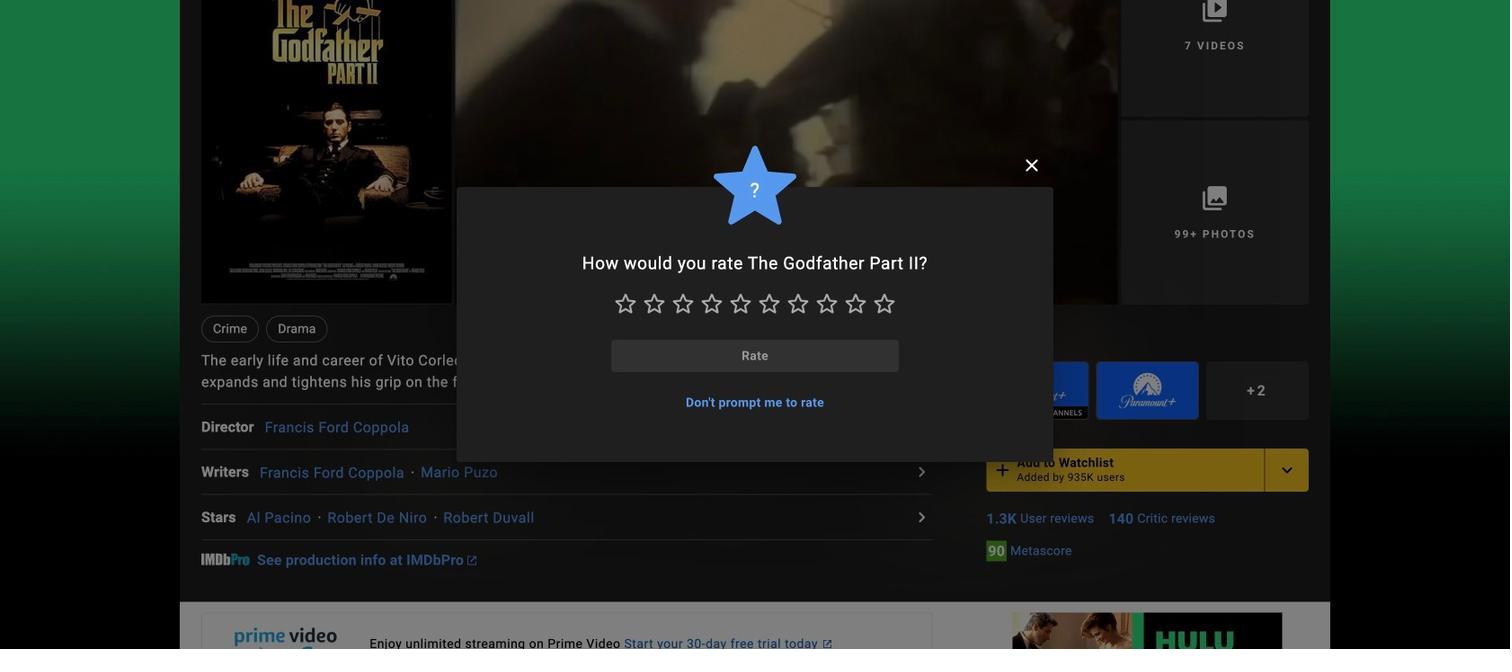 Task type: describe. For each thing, give the bounding box(es) containing it.
rate 2 image
[[640, 289, 669, 318]]

sponsored content section
[[1013, 613, 1283, 649]]

rate 4 image
[[698, 289, 727, 318]]

close prompt image
[[1021, 155, 1043, 176]]

rate 8 image
[[813, 289, 842, 318]]

rate 6 image
[[755, 289, 784, 318]]



Task type: locate. For each thing, give the bounding box(es) containing it.
rate 1 image
[[611, 289, 640, 318]]

dialog
[[0, 0, 1511, 649]]

group
[[201, 0, 452, 305], [455, 0, 1118, 305], [987, 361, 1089, 420], [1097, 361, 1199, 420]]

rate 9 image
[[842, 289, 870, 318]]

rate 5 image
[[727, 289, 755, 318]]

watch the godfather: part ii element
[[455, 0, 1118, 305]]

rate 7 image
[[784, 289, 813, 318]]

rate 10 image
[[870, 289, 899, 318]]

rate 3 image
[[669, 289, 698, 318]]



Task type: vqa. For each thing, say whether or not it's contained in the screenshot.
2nd 2:40 group
no



